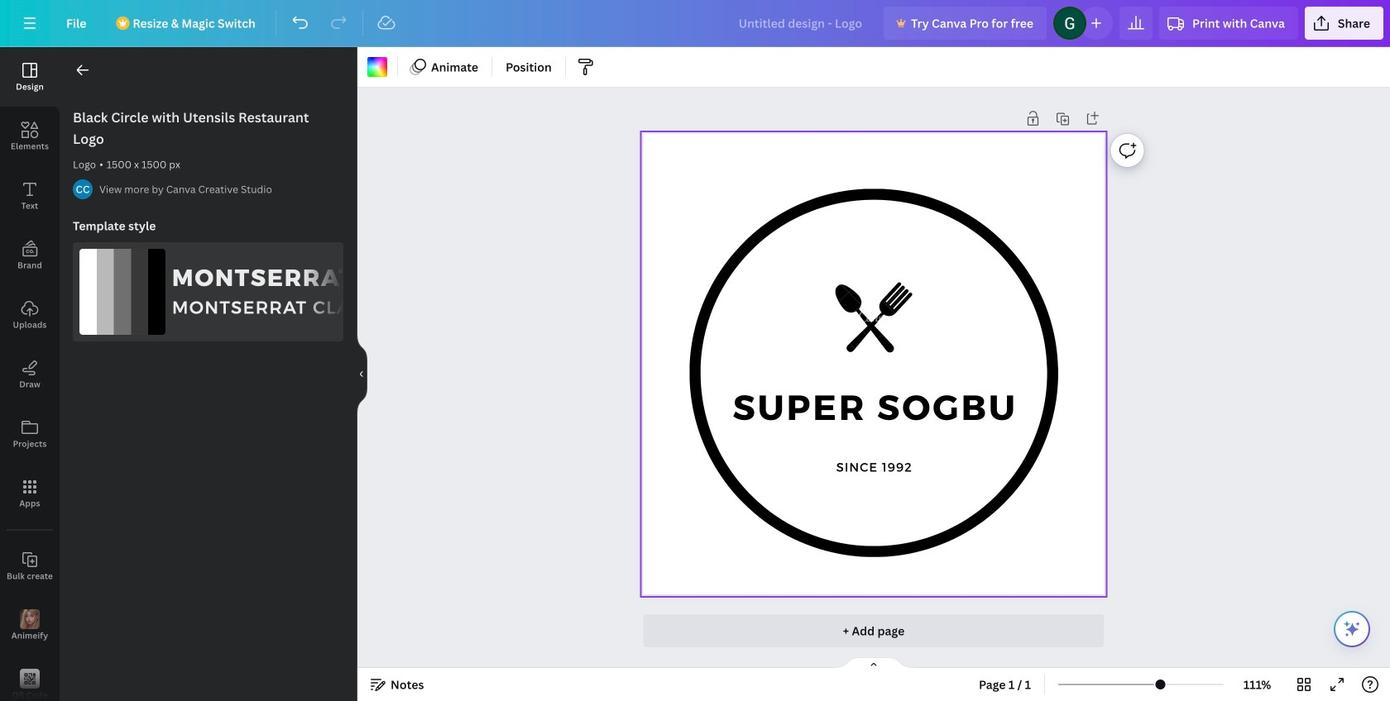 Task type: vqa. For each thing, say whether or not it's contained in the screenshot.
Canva Creative Studio icon
yes



Task type: describe. For each thing, give the bounding box(es) containing it.
#ffffff image
[[367, 57, 387, 77]]

Design title text field
[[725, 7, 877, 40]]

show pages image
[[834, 657, 914, 670]]

fork and spoon image
[[811, 255, 937, 381]]

hide image
[[357, 335, 367, 414]]



Task type: locate. For each thing, give the bounding box(es) containing it.
canva creative studio image
[[73, 180, 93, 199]]

canva creative studio element
[[73, 180, 93, 199]]

main menu bar
[[0, 0, 1390, 47]]

canva assistant image
[[1342, 620, 1362, 640]]

side panel tab list
[[0, 47, 60, 702]]



